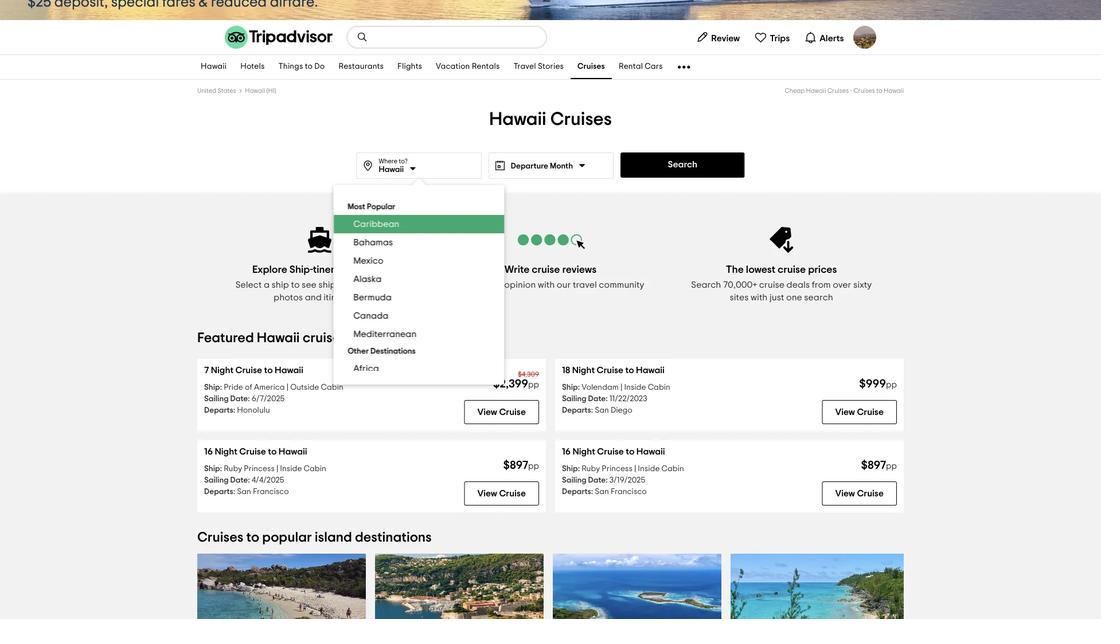 Task type: vqa. For each thing, say whether or not it's contained in the screenshot.


Task type: describe. For each thing, give the bounding box(es) containing it.
rental cars
[[619, 63, 663, 71]]

tripadvisor image
[[225, 26, 333, 49]]

departs: inside 'ship : volendam | inside cabin sailing date: 11/22/2023 departs: san diego'
[[562, 407, 594, 415]]

to left do
[[305, 63, 313, 71]]

review link
[[691, 26, 745, 49]]

$897 for ship : ruby princess | inside cabin sailing date: 4/4/2025 departs: san francisco
[[504, 460, 529, 472]]

hawaii up 3/19/2025
[[637, 448, 666, 457]]

$4,309
[[518, 371, 540, 378]]

view cruise for ship : volendam | inside cabin sailing date: 11/22/2023 departs: san diego
[[836, 408, 884, 417]]

: for ship : pride of america | outside cabin sailing date: 6/7/2025 departs: honolulu
[[220, 384, 222, 392]]

6/7/2025
[[252, 395, 285, 403]]

where
[[379, 158, 398, 164]]

ship‑tinerary™
[[290, 265, 356, 275]]

ship for ship : volendam | inside cabin sailing date: 11/22/2023 departs: san diego
[[562, 384, 578, 392]]

view cruise for ship : ruby princess | inside cabin sailing date: 3/19/2025 departs: san francisco
[[836, 490, 884, 499]]

caribbean
[[353, 220, 399, 229]]

trips link
[[750, 26, 795, 49]]

share
[[457, 281, 482, 290]]

16 night cruise to hawaii for 3/19/2025
[[562, 448, 666, 457]]

cruise inside write cruise reviews share your opinion with our travel community
[[532, 265, 560, 275]]

popular
[[262, 531, 312, 545]]

flights
[[398, 63, 422, 71]]

hawaii up 7 night cruise to hawaii
[[257, 332, 300, 346]]

cars
[[645, 63, 663, 71]]

(hi)
[[267, 88, 276, 94]]

inside inside 'ship : volendam | inside cabin sailing date: 11/22/2023 departs: san diego'
[[625, 384, 647, 392]]

vacation
[[436, 63, 470, 71]]

hawaii right -
[[884, 88, 905, 94]]

francisco for 4/4/2025
[[253, 488, 289, 496]]

to inside explore ship‑tinerary™ pages select a ship to see ship details, reviews, photos and itineraries
[[291, 281, 300, 290]]

cabin inside the ship : pride of america | outside cabin sailing date: 6/7/2025 departs: honolulu
[[321, 384, 344, 392]]

cruises link
[[571, 55, 612, 79]]

united states link
[[197, 88, 236, 94]]

explore
[[253, 265, 288, 275]]

date: inside 'ship : volendam | inside cabin sailing date: 11/22/2023 departs: san diego'
[[589, 395, 608, 403]]

other
[[348, 348, 369, 356]]

search image
[[357, 32, 368, 43]]

departs: inside the 'ship : ruby princess | inside cabin sailing date: 4/4/2025 departs: san francisco'
[[204, 488, 235, 496]]

a
[[264, 281, 270, 290]]

photos
[[274, 293, 303, 302]]

hawaii link
[[194, 55, 234, 79]]

7
[[204, 366, 209, 375]]

princess for 3/19/2025
[[602, 465, 633, 474]]

rentals
[[472, 63, 500, 71]]

hawaii up outside
[[275, 366, 304, 375]]

diego
[[611, 407, 633, 415]]

sites
[[730, 293, 749, 302]]

other destinations
[[348, 348, 416, 356]]

volendam
[[582, 384, 619, 392]]

one
[[787, 293, 803, 302]]

and
[[305, 293, 322, 302]]

hotels link
[[234, 55, 272, 79]]

cruise up just on the top of page
[[760, 281, 785, 290]]

itineraries
[[324, 293, 366, 302]]

hawaii left (hi)
[[245, 88, 265, 94]]

destinations
[[371, 348, 416, 356]]

ship : volendam | inside cabin sailing date: 11/22/2023 departs: san diego
[[562, 384, 671, 415]]

explore ship‑tinerary™ pages select a ship to see ship details, reviews, photos and itineraries
[[236, 265, 404, 302]]

hawaii right 'cheap'
[[807, 88, 827, 94]]

america
[[254, 384, 285, 392]]

rental cars link
[[612, 55, 670, 79]]

inside for ship : ruby princess | inside cabin sailing date: 3/19/2025 departs: san francisco
[[638, 465, 660, 474]]

lowest
[[747, 265, 776, 275]]

to up 4/4/2025
[[268, 448, 277, 457]]

search inside the lowest cruise prices search 70,000+ cruise deals from over sixty sites with just one search
[[692, 281, 722, 290]]

pages
[[358, 265, 387, 275]]

7 night cruise to hawaii
[[204, 366, 304, 375]]

write
[[505, 265, 530, 275]]

cheap hawaii cruises - cruises to hawaii
[[785, 88, 905, 94]]

11/22/2023
[[610, 395, 648, 403]]

vacation rentals
[[436, 63, 500, 71]]

1 vertical spatial deals
[[343, 332, 378, 346]]

to right -
[[877, 88, 883, 94]]

departure month
[[511, 162, 573, 170]]

pp for ship : volendam | inside cabin sailing date: 11/22/2023 departs: san diego
[[887, 381, 898, 390]]

rental
[[619, 63, 643, 71]]

16 for ship : ruby princess | inside cabin sailing date: 4/4/2025 departs: san francisco
[[204, 448, 213, 457]]

to?
[[399, 158, 408, 164]]

restaurants link
[[332, 55, 391, 79]]

travel
[[573, 281, 597, 290]]

san for ship : ruby princess | inside cabin sailing date: 3/19/2025 departs: san francisco
[[595, 488, 609, 496]]

$897 pp for ship : ruby princess | inside cabin sailing date: 4/4/2025 departs: san francisco
[[504, 460, 540, 472]]

vacation rentals link
[[429, 55, 507, 79]]

1 ship from the left
[[272, 281, 289, 290]]

$4,309 $2,399 pp
[[494, 371, 540, 390]]

travel
[[514, 63, 537, 71]]

to up "america"
[[264, 366, 273, 375]]

| inside 'ship : volendam | inside cabin sailing date: 11/22/2023 departs: san diego'
[[621, 384, 623, 392]]

things
[[279, 63, 303, 71]]

from
[[812, 281, 831, 290]]

2 ship from the left
[[319, 281, 336, 290]]

| inside ship : ruby princess | inside cabin sailing date: 3/19/2025 departs: san francisco
[[635, 465, 637, 474]]

popular
[[367, 203, 395, 211]]

united
[[197, 88, 216, 94]]

sixty
[[854, 281, 873, 290]]

reviews,
[[371, 281, 404, 290]]

see
[[302, 281, 317, 290]]

stories
[[538, 63, 564, 71]]

your
[[484, 281, 503, 290]]

search
[[805, 293, 834, 302]]

to up 3/19/2025
[[626, 448, 635, 457]]

honolulu
[[237, 407, 270, 415]]

things to do link
[[272, 55, 332, 79]]

hawaii (hi) link
[[245, 88, 276, 94]]

16 for ship : ruby princess | inside cabin sailing date: 3/19/2025 departs: san francisco
[[562, 448, 571, 457]]

pride
[[224, 384, 243, 392]]

sailing inside the ship : pride of america | outside cabin sailing date: 6/7/2025 departs: honolulu
[[204, 395, 229, 403]]

most
[[348, 203, 365, 211]]



Task type: locate. For each thing, give the bounding box(es) containing it.
0 horizontal spatial ship
[[272, 281, 289, 290]]

$999
[[860, 379, 887, 390]]

with inside write cruise reviews share your opinion with our travel community
[[538, 281, 555, 290]]

ruby inside the 'ship : ruby princess | inside cabin sailing date: 4/4/2025 departs: san francisco'
[[224, 465, 242, 474]]

hawaii up the 11/22/2023
[[637, 366, 665, 375]]

princess for 4/4/2025
[[244, 465, 275, 474]]

most popular
[[348, 203, 395, 211]]

0 vertical spatial with
[[538, 281, 555, 290]]

community
[[599, 281, 645, 290]]

:
[[220, 384, 222, 392], [578, 384, 580, 392], [220, 465, 222, 474], [578, 465, 580, 474]]

sailing inside the 'ship : ruby princess | inside cabin sailing date: 4/4/2025 departs: san francisco'
[[204, 477, 229, 485]]

inside up 3/19/2025
[[638, 465, 660, 474]]

united states
[[197, 88, 236, 94]]

night for ship : ruby princess | inside cabin sailing date: 4/4/2025 departs: san francisco
[[215, 448, 238, 457]]

san inside 'ship : volendam | inside cabin sailing date: 11/22/2023 departs: san diego'
[[595, 407, 609, 415]]

1 horizontal spatial $897
[[862, 460, 887, 472]]

princess inside the 'ship : ruby princess | inside cabin sailing date: 4/4/2025 departs: san francisco'
[[244, 465, 275, 474]]

hawaii
[[201, 63, 227, 71], [245, 88, 265, 94], [807, 88, 827, 94], [884, 88, 905, 94], [490, 110, 547, 129], [379, 166, 404, 174], [257, 332, 300, 346], [275, 366, 304, 375], [637, 366, 665, 375], [279, 448, 307, 457], [637, 448, 666, 457]]

ship right a
[[272, 281, 289, 290]]

0 horizontal spatial 16
[[204, 448, 213, 457]]

details,
[[338, 281, 369, 290]]

ship for ship : ruby princess | inside cabin sailing date: 4/4/2025 departs: san francisco
[[204, 465, 220, 474]]

select
[[236, 281, 262, 290]]

4/4/2025
[[252, 477, 284, 485]]

: for ship : volendam | inside cabin sailing date: 11/22/2023 departs: san diego
[[578, 384, 580, 392]]

| up the 11/22/2023
[[621, 384, 623, 392]]

with left just on the top of page
[[751, 293, 768, 302]]

ship inside 'ship : volendam | inside cabin sailing date: 11/22/2023 departs: san diego'
[[562, 384, 578, 392]]

: for ship : ruby princess | inside cabin sailing date: 4/4/2025 departs: san francisco
[[220, 465, 222, 474]]

cabin inside ship : ruby princess | inside cabin sailing date: 3/19/2025 departs: san francisco
[[662, 465, 685, 474]]

cheap
[[785, 88, 805, 94]]

night right 7
[[211, 366, 234, 375]]

2 $897 from the left
[[862, 460, 887, 472]]

18 night cruise to hawaii
[[562, 366, 665, 375]]

of
[[245, 384, 252, 392]]

francisco down 4/4/2025
[[253, 488, 289, 496]]

night up ship : ruby princess | inside cabin sailing date: 3/19/2025 departs: san francisco at the right
[[573, 448, 596, 457]]

pp inside $4,309 $2,399 pp
[[529, 381, 540, 390]]

francisco inside the 'ship : ruby princess | inside cabin sailing date: 4/4/2025 departs: san francisco'
[[253, 488, 289, 496]]

cruise down and
[[303, 332, 341, 346]]

ruby for 3/19/2025
[[582, 465, 601, 474]]

cruise
[[532, 265, 560, 275], [778, 265, 807, 275], [760, 281, 785, 290], [303, 332, 341, 346]]

date: inside ship : ruby princess | inside cabin sailing date: 3/19/2025 departs: san francisco
[[589, 477, 608, 485]]

pp for ship : ruby princess | inside cabin sailing date: 3/19/2025 departs: san francisco
[[887, 463, 898, 471]]

bermuda
[[353, 293, 392, 302]]

things to do
[[279, 63, 325, 71]]

princess up 4/4/2025
[[244, 465, 275, 474]]

|
[[287, 384, 289, 392], [621, 384, 623, 392], [277, 465, 279, 474], [635, 465, 637, 474]]

advertisement region
[[0, 0, 1102, 20]]

hawaii up 4/4/2025
[[279, 448, 307, 457]]

1 $897 pp from the left
[[504, 460, 540, 472]]

date: down pride
[[230, 395, 250, 403]]

bahamas
[[353, 238, 393, 247]]

view for ship : ruby princess | inside cabin sailing date: 4/4/2025 departs: san francisco
[[478, 490, 498, 499]]

view cruise
[[478, 408, 526, 417], [836, 408, 884, 417], [478, 490, 526, 499], [836, 490, 884, 499]]

0 horizontal spatial ruby
[[224, 465, 242, 474]]

princess
[[244, 465, 275, 474], [602, 465, 633, 474]]

travel stories
[[514, 63, 564, 71]]

featured hawaii cruise deals
[[197, 332, 378, 346]]

sailing
[[204, 395, 229, 403], [562, 395, 587, 403], [204, 477, 229, 485], [562, 477, 587, 485]]

cruise up our
[[532, 265, 560, 275]]

destinations
[[355, 531, 432, 545]]

$2,399
[[494, 379, 529, 390]]

2 ruby from the left
[[582, 465, 601, 474]]

cruise
[[236, 366, 262, 375], [597, 366, 624, 375], [500, 408, 526, 417], [858, 408, 884, 417], [240, 448, 266, 457], [598, 448, 624, 457], [500, 490, 526, 499], [858, 490, 884, 499]]

ship down ship‑tinerary™
[[319, 281, 336, 290]]

states
[[218, 88, 236, 94]]

departs: inside the ship : pride of america | outside cabin sailing date: 6/7/2025 departs: honolulu
[[204, 407, 235, 415]]

| up 4/4/2025
[[277, 465, 279, 474]]

departs: inside ship : ruby princess | inside cabin sailing date: 3/19/2025 departs: san francisco
[[562, 488, 594, 496]]

2 princess from the left
[[602, 465, 633, 474]]

1 horizontal spatial $897 pp
[[862, 460, 898, 472]]

hawaii up departure
[[490, 110, 547, 129]]

sailing left 4/4/2025
[[204, 477, 229, 485]]

1 horizontal spatial 16 night cruise to hawaii
[[562, 448, 666, 457]]

departs:
[[204, 407, 235, 415], [562, 407, 594, 415], [204, 488, 235, 496], [562, 488, 594, 496]]

hawaii up united states
[[201, 63, 227, 71]]

2 16 night cruise to hawaii from the left
[[562, 448, 666, 457]]

francisco down 3/19/2025
[[611, 488, 647, 496]]

deals
[[787, 281, 810, 290], [343, 332, 378, 346]]

view
[[478, 408, 498, 417], [836, 408, 856, 417], [478, 490, 498, 499], [836, 490, 856, 499]]

with left our
[[538, 281, 555, 290]]

ship inside ship : ruby princess | inside cabin sailing date: 3/19/2025 departs: san francisco
[[562, 465, 578, 474]]

cabin inside the 'ship : ruby princess | inside cabin sailing date: 4/4/2025 departs: san francisco'
[[304, 465, 326, 474]]

view for ship : ruby princess | inside cabin sailing date: 3/19/2025 departs: san francisco
[[836, 490, 856, 499]]

with
[[538, 281, 555, 290], [751, 293, 768, 302]]

inside inside the 'ship : ruby princess | inside cabin sailing date: 4/4/2025 departs: san francisco'
[[280, 465, 302, 474]]

1 $897 from the left
[[504, 460, 529, 472]]

0 horizontal spatial with
[[538, 281, 555, 290]]

0 vertical spatial search
[[668, 160, 698, 169]]

inside up the 11/22/2023
[[625, 384, 647, 392]]

view for ship : volendam | inside cabin sailing date: 11/22/2023 departs: san diego
[[836, 408, 856, 417]]

date: down volendam
[[589, 395, 608, 403]]

0 horizontal spatial princess
[[244, 465, 275, 474]]

16 night cruise to hawaii for 4/4/2025
[[204, 448, 307, 457]]

| left outside
[[287, 384, 289, 392]]

1 horizontal spatial ship
[[319, 281, 336, 290]]

1 horizontal spatial deals
[[787, 281, 810, 290]]

date: left 4/4/2025
[[230, 477, 250, 485]]

date: inside the ship : pride of america | outside cabin sailing date: 6/7/2025 departs: honolulu
[[230, 395, 250, 403]]

inside
[[625, 384, 647, 392], [280, 465, 302, 474], [638, 465, 660, 474]]

1 horizontal spatial princess
[[602, 465, 633, 474]]

view for ship : pride of america | outside cabin sailing date: 6/7/2025 departs: honolulu
[[478, 408, 498, 417]]

to left popular
[[247, 531, 260, 545]]

prices
[[809, 265, 838, 275]]

inside for ship : ruby princess | inside cabin sailing date: 4/4/2025 departs: san francisco
[[280, 465, 302, 474]]

review
[[712, 34, 741, 43]]

: inside ship : ruby princess | inside cabin sailing date: 3/19/2025 departs: san francisco
[[578, 465, 580, 474]]

16 night cruise to hawaii up ship : ruby princess | inside cabin sailing date: 3/19/2025 departs: san francisco at the right
[[562, 448, 666, 457]]

1 francisco from the left
[[253, 488, 289, 496]]

sailing down pride
[[204, 395, 229, 403]]

deals up other
[[343, 332, 378, 346]]

0 horizontal spatial deals
[[343, 332, 378, 346]]

0 horizontal spatial 16 night cruise to hawaii
[[204, 448, 307, 457]]

pp for ship : ruby princess | inside cabin sailing date: 4/4/2025 departs: san francisco
[[529, 463, 540, 471]]

inside up 4/4/2025
[[280, 465, 302, 474]]

island
[[315, 531, 352, 545]]

$999 pp
[[860, 379, 898, 390]]

africa
[[353, 364, 379, 374]]

the lowest cruise prices search 70,000+ cruise deals from over sixty sites with just one search
[[692, 265, 873, 302]]

$897 pp for ship : ruby princess | inside cabin sailing date: 3/19/2025 departs: san francisco
[[862, 460, 898, 472]]

-
[[851, 88, 853, 94]]

ship for ship : ruby princess | inside cabin sailing date: 3/19/2025 departs: san francisco
[[562, 465, 578, 474]]

night up the 'ship : ruby princess | inside cabin sailing date: 4/4/2025 departs: san francisco'
[[215, 448, 238, 457]]

night for ship : volendam | inside cabin sailing date: 11/22/2023 departs: san diego
[[573, 366, 595, 375]]

1 vertical spatial search
[[692, 281, 722, 290]]

write cruise reviews share your opinion with our travel community
[[457, 265, 645, 290]]

| up 3/19/2025
[[635, 465, 637, 474]]

reviews
[[563, 265, 597, 275]]

date:
[[230, 395, 250, 403], [589, 395, 608, 403], [230, 477, 250, 485], [589, 477, 608, 485]]

1 horizontal spatial ruby
[[582, 465, 601, 474]]

cruise up one on the right of the page
[[778, 265, 807, 275]]

2 16 from the left
[[562, 448, 571, 457]]

francisco for 3/19/2025
[[611, 488, 647, 496]]

1 horizontal spatial francisco
[[611, 488, 647, 496]]

hawaii (hi)
[[245, 88, 276, 94]]

pp inside $999 pp
[[887, 381, 898, 390]]

night for ship : ruby princess | inside cabin sailing date: 3/19/2025 departs: san francisco
[[573, 448, 596, 457]]

san for ship : ruby princess | inside cabin sailing date: 4/4/2025 departs: san francisco
[[237, 488, 251, 496]]

hawaii down where to?
[[379, 166, 404, 174]]

mexico
[[353, 257, 383, 266]]

to left see on the left top of the page
[[291, 281, 300, 290]]

$897
[[504, 460, 529, 472], [862, 460, 887, 472]]

0 horizontal spatial francisco
[[253, 488, 289, 496]]

ship : ruby princess | inside cabin sailing date: 3/19/2025 departs: san francisco
[[562, 465, 685, 496]]

san
[[595, 407, 609, 415], [237, 488, 251, 496], [595, 488, 609, 496]]

0 horizontal spatial $897
[[504, 460, 529, 472]]

16 night cruise to hawaii up the 'ship : ruby princess | inside cabin sailing date: 4/4/2025 departs: san francisco'
[[204, 448, 307, 457]]

princess up 3/19/2025
[[602, 465, 633, 474]]

1 horizontal spatial 16
[[562, 448, 571, 457]]

to up the 11/22/2023
[[626, 366, 635, 375]]

hawaii cruises
[[490, 110, 612, 129]]

alerts
[[820, 34, 845, 43]]

deals up one on the right of the page
[[787, 281, 810, 290]]

princess inside ship : ruby princess | inside cabin sailing date: 3/19/2025 departs: san francisco
[[602, 465, 633, 474]]

night for ship : pride of america | outside cabin sailing date: 6/7/2025 departs: honolulu
[[211, 366, 234, 375]]

0 vertical spatial deals
[[787, 281, 810, 290]]

san inside ship : ruby princess | inside cabin sailing date: 3/19/2025 departs: san francisco
[[595, 488, 609, 496]]

featured
[[197, 332, 254, 346]]

ruby for 4/4/2025
[[224, 465, 242, 474]]

ship inside the 'ship : ruby princess | inside cabin sailing date: 4/4/2025 departs: san francisco'
[[204, 465, 220, 474]]

sailing left 3/19/2025
[[562, 477, 587, 485]]

: inside the ship : pride of america | outside cabin sailing date: 6/7/2025 departs: honolulu
[[220, 384, 222, 392]]

1 horizontal spatial with
[[751, 293, 768, 302]]

opinion
[[505, 281, 536, 290]]

alaska
[[353, 275, 382, 284]]

2 francisco from the left
[[611, 488, 647, 496]]

night right 18
[[573, 366, 595, 375]]

month
[[550, 162, 573, 170]]

view cruise for ship : pride of america | outside cabin sailing date: 6/7/2025 departs: honolulu
[[478, 408, 526, 417]]

: for ship : ruby princess | inside cabin sailing date: 3/19/2025 departs: san francisco
[[578, 465, 580, 474]]

$897 pp
[[504, 460, 540, 472], [862, 460, 898, 472]]

| inside the ship : pride of america | outside cabin sailing date: 6/7/2025 departs: honolulu
[[287, 384, 289, 392]]

our
[[557, 281, 571, 290]]

1 princess from the left
[[244, 465, 275, 474]]

view cruise for ship : ruby princess | inside cabin sailing date: 4/4/2025 departs: san francisco
[[478, 490, 526, 499]]

3/19/2025
[[610, 477, 646, 485]]

date: left 3/19/2025
[[589, 477, 608, 485]]

$897 for ship : ruby princess | inside cabin sailing date: 3/19/2025 departs: san francisco
[[862, 460, 887, 472]]

0 horizontal spatial $897 pp
[[504, 460, 540, 472]]

san inside the 'ship : ruby princess | inside cabin sailing date: 4/4/2025 departs: san francisco'
[[237, 488, 251, 496]]

sailing inside 'ship : volendam | inside cabin sailing date: 11/22/2023 departs: san diego'
[[562, 395, 587, 403]]

the
[[727, 265, 744, 275]]

inside inside ship : ruby princess | inside cabin sailing date: 3/19/2025 departs: san francisco
[[638, 465, 660, 474]]

with inside the lowest cruise prices search 70,000+ cruise deals from over sixty sites with just one search
[[751, 293, 768, 302]]

: inside the 'ship : ruby princess | inside cabin sailing date: 4/4/2025 departs: san francisco'
[[220, 465, 222, 474]]

travel stories link
[[507, 55, 571, 79]]

| inside the 'ship : ruby princess | inside cabin sailing date: 4/4/2025 departs: san francisco'
[[277, 465, 279, 474]]

: inside 'ship : volendam | inside cabin sailing date: 11/22/2023 departs: san diego'
[[578, 384, 580, 392]]

ruby inside ship : ruby princess | inside cabin sailing date: 3/19/2025 departs: san francisco
[[582, 465, 601, 474]]

ship : pride of america | outside cabin sailing date: 6/7/2025 departs: honolulu
[[204, 384, 344, 415]]

where to?
[[379, 158, 408, 164]]

francisco inside ship : ruby princess | inside cabin sailing date: 3/19/2025 departs: san francisco
[[611, 488, 647, 496]]

over
[[834, 281, 852, 290]]

2 $897 pp from the left
[[862, 460, 898, 472]]

ship for ship : pride of america | outside cabin sailing date: 6/7/2025 departs: honolulu
[[204, 384, 220, 392]]

1 ruby from the left
[[224, 465, 242, 474]]

1 16 night cruise to hawaii from the left
[[204, 448, 307, 457]]

flights link
[[391, 55, 429, 79]]

ship
[[272, 281, 289, 290], [319, 281, 336, 290]]

cabin inside 'ship : volendam | inside cabin sailing date: 11/22/2023 departs: san diego'
[[648, 384, 671, 392]]

ship inside the ship : pride of america | outside cabin sailing date: 6/7/2025 departs: honolulu
[[204, 384, 220, 392]]

sailing down volendam
[[562, 395, 587, 403]]

None search field
[[348, 27, 546, 48]]

1 vertical spatial with
[[751, 293, 768, 302]]

deals inside the lowest cruise prices search 70,000+ cruise deals from over sixty sites with just one search
[[787, 281, 810, 290]]

hotels
[[241, 63, 265, 71]]

18
[[562, 366, 571, 375]]

profile picture image
[[854, 26, 877, 49]]

1 16 from the left
[[204, 448, 213, 457]]

date: inside the 'ship : ruby princess | inside cabin sailing date: 4/4/2025 departs: san francisco'
[[230, 477, 250, 485]]

sailing inside ship : ruby princess | inside cabin sailing date: 3/19/2025 departs: san francisco
[[562, 477, 587, 485]]

ship : ruby princess | inside cabin sailing date: 4/4/2025 departs: san francisco
[[204, 465, 326, 496]]



